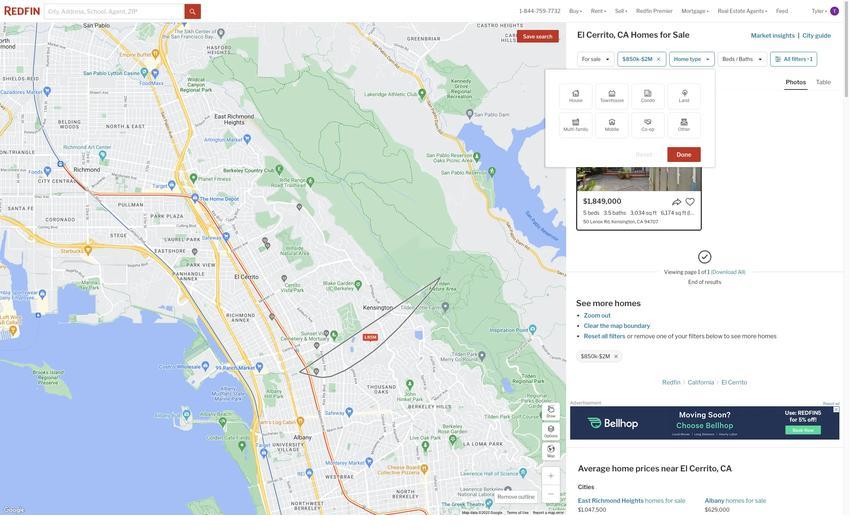 Task type: vqa. For each thing, say whether or not it's contained in the screenshot.
Average Home Prices Near El Cerrito, Ca
yes



Task type: describe. For each thing, give the bounding box(es) containing it.
save search
[[524, 33, 553, 40]]

ft for 3,034 sq ft
[[653, 210, 657, 216]]

Land checkbox
[[668, 84, 701, 110]]

6,174 sq ft (lot)
[[662, 210, 697, 216]]

sale inside albany homes for sale $629,000
[[756, 498, 767, 505]]

draw button
[[542, 403, 561, 421]]

1 horizontal spatial el
[[681, 464, 688, 474]]

remove $850k-$2m image inside $850k-$2m button
[[657, 57, 661, 61]]

0 horizontal spatial map
[[548, 511, 556, 515]]

ad region
[[571, 407, 840, 440]]

dialog containing reset
[[546, 70, 715, 167]]

one
[[657, 333, 667, 340]]

reset all filters button
[[584, 333, 626, 340]]

1 right page at the bottom right of page
[[698, 269, 701, 275]]

rent ▾ button
[[587, 0, 611, 22]]

google image
[[2, 506, 26, 516]]

1 horizontal spatial ca
[[638, 219, 644, 225]]

options
[[545, 434, 558, 438]]

94707
[[645, 219, 659, 225]]

townhouse
[[601, 98, 625, 103]]

mobile
[[606, 127, 620, 132]]

error
[[557, 511, 564, 515]]

5
[[584, 210, 587, 216]]

$850k- inside button
[[623, 56, 642, 62]]

0 horizontal spatial $850k-
[[582, 354, 600, 360]]

cities
[[579, 484, 595, 491]]

kensington,
[[612, 219, 637, 225]]

1 inside 1 home • sort : recommended
[[578, 77, 580, 83]]

1 vertical spatial remove $850k-$2m image
[[615, 355, 619, 359]]

redfin for redfin premier
[[637, 8, 653, 14]]

1 vertical spatial cerrito,
[[690, 464, 719, 474]]

report ad button
[[824, 402, 840, 408]]

report ad
[[824, 402, 840, 406]]

for for homes
[[666, 498, 674, 505]]

$1,849,000
[[584, 198, 622, 205]]

1.85m
[[364, 335, 377, 340]]

beds / baths button
[[718, 52, 768, 67]]

844-
[[524, 8, 537, 14]]

table
[[817, 79, 832, 86]]

guide
[[816, 32, 832, 39]]

1-844-759-7732 link
[[520, 8, 561, 14]]

terms of use
[[507, 511, 529, 515]]

▾ for tyler ▾
[[826, 8, 828, 14]]

buy
[[570, 8, 579, 14]]

reset inside "zoom out clear the map boundary reset all filters or remove one of your filters below to see more homes"
[[584, 333, 601, 340]]

east richmond heights homes for sale $1,047,500
[[579, 498, 686, 513]]

results
[[706, 279, 722, 285]]

el cerrito link
[[722, 379, 748, 386]]

all filters • 1
[[785, 56, 813, 62]]

clear
[[584, 323, 599, 330]]

el cerrito, ca homes for sale
[[578, 30, 690, 40]]

mortgage
[[682, 8, 706, 14]]

city guide link
[[803, 31, 833, 40]]

0 horizontal spatial filters
[[610, 333, 626, 340]]

zoom out button
[[584, 312, 612, 319]]

all
[[602, 333, 608, 340]]

use
[[523, 511, 529, 515]]

beds
[[588, 210, 600, 216]]

report a map error
[[534, 511, 564, 515]]

home
[[675, 56, 689, 62]]

a
[[546, 511, 548, 515]]

5 beds
[[584, 210, 600, 216]]

3,034 sq ft
[[631, 210, 657, 216]]

sq for 3,034
[[647, 210, 652, 216]]

option group containing house
[[560, 84, 701, 138]]

City, Address, School, Agent, ZIP search field
[[44, 4, 185, 19]]

mortgage ▾ button
[[682, 0, 710, 22]]

:
[[615, 77, 617, 83]]

1-844-759-7732
[[520, 8, 561, 14]]

0 vertical spatial cerrito,
[[587, 30, 616, 40]]

7732
[[548, 8, 561, 14]]

land
[[680, 98, 690, 103]]

sort
[[604, 77, 615, 83]]

next button image
[[688, 142, 696, 150]]

• for filters
[[808, 56, 810, 62]]

save
[[524, 33, 536, 40]]

$629,000
[[706, 507, 730, 513]]

(lot)
[[688, 210, 697, 216]]

other
[[679, 127, 691, 132]]

real estate agents ▾ link
[[719, 0, 768, 22]]

filters inside button
[[792, 56, 807, 62]]

done
[[677, 151, 692, 158]]

map region
[[0, 0, 578, 516]]

sell ▾ button
[[611, 0, 632, 22]]

real estate agents ▾ button
[[714, 0, 773, 22]]

richmond
[[592, 498, 621, 505]]

zoom
[[584, 312, 601, 319]]

3,034
[[631, 210, 645, 216]]

home for 1
[[581, 77, 595, 83]]

Co-op checkbox
[[632, 113, 665, 138]]

google
[[491, 511, 503, 515]]

advertisement
[[571, 401, 602, 406]]

home type button
[[670, 52, 715, 67]]

ad
[[836, 402, 840, 406]]

draw
[[547, 414, 556, 418]]

map for map data ©2023 google
[[463, 511, 470, 515]]

feed button
[[773, 0, 808, 22]]

mortgage ▾
[[682, 8, 710, 14]]

california link
[[689, 379, 715, 386]]

sale inside button
[[592, 56, 601, 62]]

albany
[[706, 498, 725, 505]]

1 vertical spatial $2m
[[600, 354, 611, 360]]

5 ▾ from the left
[[766, 8, 768, 14]]

home for average
[[613, 464, 635, 474]]

House checkbox
[[560, 84, 593, 110]]

terms
[[507, 511, 518, 515]]

$850k-$2m inside button
[[623, 56, 653, 62]]

more inside "zoom out clear the map boundary reset all filters or remove one of your filters below to see more homes"
[[743, 333, 757, 340]]

heights
[[622, 498, 644, 505]]

|
[[799, 32, 800, 39]]

multi-
[[564, 127, 576, 132]]

condo
[[642, 98, 656, 103]]

prices
[[636, 464, 660, 474]]

▾ for mortgage ▾
[[707, 8, 710, 14]]

map inside "zoom out clear the map boundary reset all filters or remove one of your filters below to see more homes"
[[611, 323, 623, 330]]

co-op
[[642, 127, 655, 132]]

for inside albany homes for sale $629,000
[[747, 498, 755, 505]]

favorite button image
[[686, 197, 696, 207]]

rd,
[[604, 219, 611, 225]]

$2m inside button
[[642, 56, 653, 62]]

el for el cerrito, ca homes for sale
[[578, 30, 585, 40]]

all filters • 1 button
[[771, 52, 818, 67]]

homes up the boundary
[[615, 299, 642, 308]]



Task type: locate. For each thing, give the bounding box(es) containing it.
2 ▾ from the left
[[604, 8, 607, 14]]

for for homes
[[660, 30, 672, 40]]

ca up cities heading
[[721, 464, 733, 474]]

0 horizontal spatial el
[[578, 30, 585, 40]]

all
[[785, 56, 791, 62]]

market
[[752, 32, 772, 39]]

1 horizontal spatial map
[[548, 454, 555, 458]]

el down buy ▾ dropdown button
[[578, 30, 585, 40]]

0 horizontal spatial sale
[[592, 56, 601, 62]]

0 vertical spatial $850k-$2m
[[623, 56, 653, 62]]

redfin inside button
[[637, 8, 653, 14]]

rent
[[592, 8, 603, 14]]

1 horizontal spatial $850k-
[[623, 56, 642, 62]]

sell
[[616, 8, 625, 14]]

buy ▾
[[570, 8, 583, 14]]

0 vertical spatial home
[[581, 77, 595, 83]]

6 ▾ from the left
[[826, 8, 828, 14]]

option group
[[560, 84, 701, 138]]

1 vertical spatial map
[[548, 511, 556, 515]]

▾ for sell ▾
[[626, 8, 628, 14]]

0 horizontal spatial cerrito,
[[587, 30, 616, 40]]

remove $850k-$2m image
[[657, 57, 661, 61], [615, 355, 619, 359]]

$2m
[[642, 56, 653, 62], [600, 354, 611, 360]]

map for map
[[548, 454, 555, 458]]

cerrito,
[[587, 30, 616, 40], [690, 464, 719, 474]]

homes inside "zoom out clear the map boundary reset all filters or remove one of your filters below to see more homes"
[[759, 333, 778, 340]]

0 horizontal spatial ft
[[653, 210, 657, 216]]

▾ right 'sell'
[[626, 8, 628, 14]]

©2023
[[479, 511, 490, 515]]

0 vertical spatial map
[[548, 454, 555, 458]]

photos
[[787, 79, 807, 86]]

0 vertical spatial reset
[[636, 151, 653, 158]]

for down near
[[666, 498, 674, 505]]

$850k-$2m button
[[618, 52, 667, 67]]

▾ for rent ▾
[[604, 8, 607, 14]]

report left a
[[534, 511, 545, 515]]

0 horizontal spatial more
[[593, 299, 614, 308]]

0 horizontal spatial redfin
[[637, 8, 653, 14]]

0 vertical spatial redfin
[[637, 8, 653, 14]]

for sale
[[583, 56, 601, 62]]

1 vertical spatial $850k-$2m
[[582, 354, 611, 360]]

• left sort
[[599, 78, 601, 84]]

redfin left premier
[[637, 8, 653, 14]]

▾ right buy
[[580, 8, 583, 14]]

$1,047,500
[[579, 507, 607, 513]]

el
[[578, 30, 585, 40], [722, 379, 727, 386], [681, 464, 688, 474]]

sq
[[647, 210, 652, 216], [676, 210, 682, 216]]

1 vertical spatial ca
[[638, 219, 644, 225]]

map right a
[[548, 511, 556, 515]]

save search button
[[517, 30, 559, 43]]

1 vertical spatial •
[[599, 78, 601, 84]]

1 up house checkbox
[[578, 77, 580, 83]]

of right end
[[699, 279, 704, 285]]

1 ft from the left
[[653, 210, 657, 216]]

• for home
[[599, 78, 601, 84]]

0 horizontal spatial remove $850k-$2m image
[[615, 355, 619, 359]]

california
[[689, 379, 715, 386]]

see
[[577, 299, 592, 308]]

outline
[[519, 494, 535, 500]]

cities heading
[[579, 484, 832, 492]]

1 vertical spatial reset
[[584, 333, 601, 340]]

0 vertical spatial •
[[808, 56, 810, 62]]

dialog
[[546, 70, 715, 167]]

sq for 6,174
[[676, 210, 682, 216]]

submit search image
[[190, 9, 196, 15]]

estate
[[730, 8, 746, 14]]

page
[[685, 269, 697, 275]]

sell ▾ button
[[616, 0, 628, 22]]

1 vertical spatial map
[[463, 511, 470, 515]]

the
[[600, 323, 610, 330]]

▾ right tyler on the top
[[826, 8, 828, 14]]

report for report a map error
[[534, 511, 545, 515]]

map button
[[542, 443, 561, 461]]

0 horizontal spatial •
[[599, 78, 601, 84]]

sale inside east richmond heights homes for sale $1,047,500
[[675, 498, 686, 505]]

0 horizontal spatial $2m
[[600, 354, 611, 360]]

favorite button checkbox
[[686, 197, 696, 207]]

▾ right the mortgage
[[707, 8, 710, 14]]

ft up 94707
[[653, 210, 657, 216]]

Other checkbox
[[668, 113, 701, 138]]

insights
[[773, 32, 796, 39]]

1 horizontal spatial ft
[[683, 210, 687, 216]]

user photo image
[[831, 7, 840, 16]]

4 ▾ from the left
[[707, 8, 710, 14]]

1 vertical spatial $850k-
[[582, 354, 600, 360]]

3 ▾ from the left
[[626, 8, 628, 14]]

cerrito, up cities heading
[[690, 464, 719, 474]]

el for el cerrito
[[722, 379, 727, 386]]

report a map error link
[[534, 511, 564, 515]]

0 vertical spatial $850k-
[[623, 56, 642, 62]]

0 horizontal spatial home
[[581, 77, 595, 83]]

homes inside east richmond heights homes for sale $1,047,500
[[646, 498, 665, 505]]

1 vertical spatial more
[[743, 333, 757, 340]]

filters right your
[[689, 333, 705, 340]]

baths
[[740, 56, 754, 62]]

1 horizontal spatial filters
[[689, 333, 705, 340]]

redfin left california
[[663, 379, 681, 386]]

remove outline
[[498, 494, 535, 500]]

op
[[650, 127, 655, 132]]

2 horizontal spatial ca
[[721, 464, 733, 474]]

2 horizontal spatial el
[[722, 379, 727, 386]]

remove $850k-$2m image down reset all filters button at the bottom right of the page
[[615, 355, 619, 359]]

1 vertical spatial redfin
[[663, 379, 681, 386]]

1 sq from the left
[[647, 210, 652, 216]]

done button
[[668, 147, 701, 162]]

redfin premier button
[[632, 0, 678, 22]]

sq right 6,174
[[676, 210, 682, 216]]

1 up the end of results
[[708, 269, 711, 275]]

for right albany
[[747, 498, 755, 505]]

$2m up recommended button
[[642, 56, 653, 62]]

mortgage ▾ button
[[678, 0, 714, 22]]

photo of 50 lenox rd, kensington, ca 94707 image
[[578, 100, 701, 191]]

▾ for buy ▾
[[580, 8, 583, 14]]

map inside button
[[548, 454, 555, 458]]

2 horizontal spatial filters
[[792, 56, 807, 62]]

1 horizontal spatial cerrito,
[[690, 464, 719, 474]]

remove $850k-$2m image left home
[[657, 57, 661, 61]]

redfin for redfin
[[663, 379, 681, 386]]

reset down co-
[[636, 151, 653, 158]]

2 vertical spatial ca
[[721, 464, 733, 474]]

1 horizontal spatial sale
[[675, 498, 686, 505]]

real estate agents ▾
[[719, 8, 768, 14]]

6,174
[[662, 210, 675, 216]]

▾ right agents
[[766, 8, 768, 14]]

for left sale
[[660, 30, 672, 40]]

redfin
[[637, 8, 653, 14], [663, 379, 681, 386]]

multi-family
[[564, 127, 589, 132]]

boundary
[[624, 323, 651, 330]]

report inside button
[[824, 402, 835, 406]]

▾ right rent
[[604, 8, 607, 14]]

homes up $629,000 on the right bottom of the page
[[726, 498, 745, 505]]

of left use
[[519, 511, 522, 515]]

of right one
[[669, 333, 674, 340]]

Condo checkbox
[[632, 84, 665, 110]]

0 vertical spatial more
[[593, 299, 614, 308]]

0 horizontal spatial $850k-$2m
[[582, 354, 611, 360]]

filters down 'clear the map boundary' button
[[610, 333, 626, 340]]

0 vertical spatial ca
[[618, 30, 630, 40]]

premier
[[654, 8, 673, 14]]

or
[[628, 333, 634, 340]]

1 horizontal spatial sq
[[676, 210, 682, 216]]

city
[[803, 32, 815, 39]]

market insights link
[[752, 24, 796, 40]]

3.5 baths
[[604, 210, 627, 216]]

reset down clear
[[584, 333, 601, 340]]

east
[[579, 498, 591, 505]]

reset inside "button"
[[636, 151, 653, 158]]

0 horizontal spatial report
[[534, 511, 545, 515]]

your
[[676, 333, 688, 340]]

2 ft from the left
[[683, 210, 687, 216]]

type
[[691, 56, 702, 62]]

recommended
[[618, 77, 655, 83]]

0 horizontal spatial reset
[[584, 333, 601, 340]]

2 vertical spatial el
[[681, 464, 688, 474]]

1 vertical spatial home
[[613, 464, 635, 474]]

$2m down all
[[600, 354, 611, 360]]

$850k-$2m up recommended button
[[623, 56, 653, 62]]

el left cerrito
[[722, 379, 727, 386]]

1 ▾ from the left
[[580, 8, 583, 14]]

1 horizontal spatial remove $850k-$2m image
[[657, 57, 661, 61]]

1 horizontal spatial more
[[743, 333, 757, 340]]

1 vertical spatial report
[[534, 511, 545, 515]]

table button
[[815, 78, 833, 89]]

zoom out clear the map boundary reset all filters or remove one of your filters below to see more homes
[[584, 312, 778, 340]]

ft left (lot)
[[683, 210, 687, 216]]

0 vertical spatial $2m
[[642, 56, 653, 62]]

$850k- down reset all filters button at the bottom right of the page
[[582, 354, 600, 360]]

homes right see
[[759, 333, 778, 340]]

• right all on the top of the page
[[808, 56, 810, 62]]

photos button
[[785, 78, 815, 90]]

0 horizontal spatial ca
[[618, 30, 630, 40]]

buy ▾ button
[[570, 0, 583, 22]]

1 down city
[[811, 56, 813, 62]]

home up house checkbox
[[581, 77, 595, 83]]

ca left homes
[[618, 30, 630, 40]]

(download
[[712, 269, 737, 275]]

0 vertical spatial map
[[611, 323, 623, 330]]

home type
[[675, 56, 702, 62]]

home
[[581, 77, 595, 83], [613, 464, 635, 474]]

1 horizontal spatial reset
[[636, 151, 653, 158]]

homes
[[631, 30, 659, 40]]

0 vertical spatial remove $850k-$2m image
[[657, 57, 661, 61]]

0 vertical spatial el
[[578, 30, 585, 40]]

of inside "zoom out clear the map boundary reset all filters or remove one of your filters below to see more homes"
[[669, 333, 674, 340]]

Mobile checkbox
[[596, 113, 629, 138]]

$850k- up recommended
[[623, 56, 642, 62]]

$850k-$2m down all
[[582, 354, 611, 360]]

Townhouse checkbox
[[596, 84, 629, 110]]

cerrito, down rent ▾ button
[[587, 30, 616, 40]]

home inside 1 home • sort : recommended
[[581, 77, 595, 83]]

report left ad on the bottom right of the page
[[824, 402, 835, 406]]

out
[[602, 312, 611, 319]]

end
[[689, 279, 698, 285]]

more right see
[[743, 333, 757, 340]]

filters
[[792, 56, 807, 62], [610, 333, 626, 340], [689, 333, 705, 340]]

0 horizontal spatial sq
[[647, 210, 652, 216]]

2 sq from the left
[[676, 210, 682, 216]]

1 vertical spatial el
[[722, 379, 727, 386]]

clear the map boundary button
[[584, 323, 651, 330]]

1 horizontal spatial $850k-$2m
[[623, 56, 653, 62]]

ca down 3,034
[[638, 219, 644, 225]]

for
[[660, 30, 672, 40], [666, 498, 674, 505], [747, 498, 755, 505]]

recommended button
[[617, 77, 661, 84]]

0 horizontal spatial map
[[463, 511, 470, 515]]

el right near
[[681, 464, 688, 474]]

1 horizontal spatial home
[[613, 464, 635, 474]]

• inside 1 home • sort : recommended
[[599, 78, 601, 84]]

▾
[[580, 8, 583, 14], [604, 8, 607, 14], [626, 8, 628, 14], [707, 8, 710, 14], [766, 8, 768, 14], [826, 8, 828, 14]]

ft for 6,174 sq ft (lot)
[[683, 210, 687, 216]]

for inside east richmond heights homes for sale $1,047,500
[[666, 498, 674, 505]]

map left 'data'
[[463, 511, 470, 515]]

homes right heights
[[646, 498, 665, 505]]

tyler ▾
[[813, 8, 828, 14]]

of up the end of results
[[702, 269, 707, 275]]

1 inside button
[[811, 56, 813, 62]]

homes
[[615, 299, 642, 308], [759, 333, 778, 340], [646, 498, 665, 505], [726, 498, 745, 505]]

map
[[548, 454, 555, 458], [463, 511, 470, 515]]

1 horizontal spatial redfin
[[663, 379, 681, 386]]

50 lenox rd, kensington, ca 94707
[[584, 219, 659, 225]]

homes inside albany homes for sale $629,000
[[726, 498, 745, 505]]

• inside all filters • 1 button
[[808, 56, 810, 62]]

map down options
[[548, 454, 555, 458]]

for
[[583, 56, 590, 62]]

baths
[[613, 210, 627, 216]]

1 horizontal spatial report
[[824, 402, 835, 406]]

remove
[[498, 494, 518, 500]]

home left prices
[[613, 464, 635, 474]]

Multi-family checkbox
[[560, 113, 593, 138]]

filters right all on the top of the page
[[792, 56, 807, 62]]

report for report ad
[[824, 402, 835, 406]]

all)
[[739, 269, 746, 275]]

1 horizontal spatial •
[[808, 56, 810, 62]]

2 horizontal spatial sale
[[756, 498, 767, 505]]

buy ▾ button
[[565, 0, 587, 22]]

more up the out
[[593, 299, 614, 308]]

0 vertical spatial report
[[824, 402, 835, 406]]

1 horizontal spatial $2m
[[642, 56, 653, 62]]

sq up 94707
[[647, 210, 652, 216]]

map right the
[[611, 323, 623, 330]]

terms of use link
[[507, 511, 529, 515]]

cerrito
[[729, 379, 748, 386]]

1 horizontal spatial map
[[611, 323, 623, 330]]



